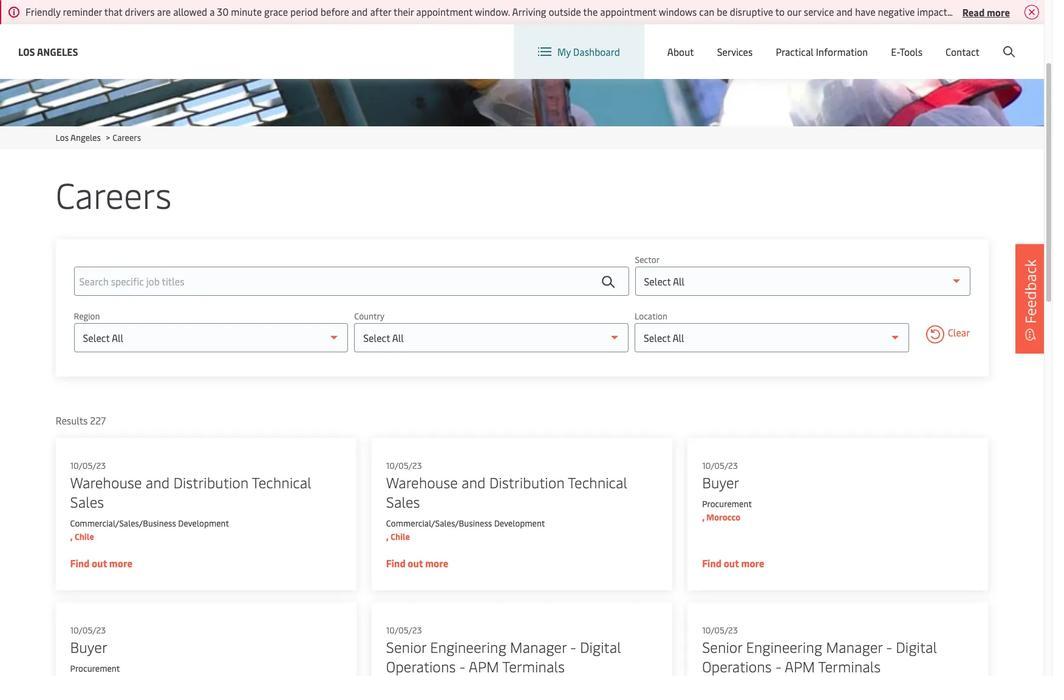 Task type: locate. For each thing, give the bounding box(es) containing it.
0 horizontal spatial manager
[[510, 637, 567, 657]]

0 vertical spatial location
[[734, 35, 771, 49]]

0 horizontal spatial buyer
[[70, 637, 107, 657]]

3 find from the left
[[702, 557, 722, 570]]

careers
[[113, 132, 141, 143], [56, 170, 172, 218]]

procurement for 10/05/23 buyer procurement
[[70, 663, 120, 674]]

0 horizontal spatial digital
[[580, 637, 621, 657]]

switch location
[[702, 35, 771, 49]]

1 vertical spatial careers
[[56, 170, 172, 218]]

close alert image
[[1025, 5, 1040, 19]]

2 horizontal spatial out
[[724, 557, 739, 570]]

1 vertical spatial location
[[635, 310, 668, 322]]

manager
[[510, 637, 567, 657], [826, 637, 883, 657]]

0 vertical spatial buyer
[[702, 473, 740, 492]]

buyer for 10/05/23 buyer procurement
[[70, 637, 107, 657]]

1 horizontal spatial commercial/sales/business
[[386, 518, 492, 529]]

2 10/05/23 senior engineering manager - digital operations - apm terminals from the left
[[702, 625, 937, 676]]

1 horizontal spatial buyer
[[702, 473, 740, 492]]

los left >
[[56, 132, 69, 143]]

0 horizontal spatial 10/05/23 senior engineering manager - digital operations - apm terminals
[[386, 625, 621, 676]]

careers down >
[[56, 170, 172, 218]]

los for los angeles > careers
[[56, 132, 69, 143]]

find out more
[[70, 557, 132, 570], [386, 557, 449, 570], [702, 557, 765, 570]]

clear button
[[926, 325, 971, 346]]

2 development from the left
[[494, 518, 545, 529]]

10/05/23 warehouse and distribution technical sales commercial/sales/business development , chile
[[70, 460, 312, 543], [386, 460, 628, 543]]

friendly
[[26, 5, 61, 18]]

buyer inside 10/05/23 buyer procurement , morocco
[[702, 473, 740, 492]]

1 horizontal spatial procurement
[[702, 498, 752, 510]]

friendly reminder that drivers are allowed a 30 minute grace period before and after their appointment window. arriving outside the appointment windows can be disruptive to our service and have negative impacts on drivers who arrive o
[[26, 5, 1054, 18]]

1 horizontal spatial drivers
[[968, 5, 998, 18]]

1 warehouse from the left
[[70, 473, 142, 492]]

0 horizontal spatial sales
[[70, 492, 104, 512]]

1 horizontal spatial senior
[[702, 637, 743, 657]]

0 horizontal spatial drivers
[[125, 5, 155, 18]]

location
[[734, 35, 771, 49], [635, 310, 668, 322]]

region
[[74, 310, 100, 322]]

find
[[70, 557, 90, 570], [386, 557, 406, 570], [702, 557, 722, 570]]

0 horizontal spatial 10/05/23 warehouse and distribution technical sales commercial/sales/business development , chile
[[70, 460, 312, 543]]

0 horizontal spatial operations
[[386, 657, 456, 676]]

0 horizontal spatial chile
[[75, 531, 94, 543]]

drivers left are
[[125, 5, 155, 18]]

0 horizontal spatial find out more
[[70, 557, 132, 570]]

0 horizontal spatial find
[[70, 557, 90, 570]]

0 horizontal spatial technical
[[252, 473, 312, 492]]

2 distribution from the left
[[490, 473, 565, 492]]

appointment
[[416, 5, 473, 18], [600, 5, 657, 18]]

1 terminals from the left
[[502, 657, 565, 676]]

2 horizontal spatial ,
[[702, 512, 705, 523]]

1 horizontal spatial chile
[[391, 531, 410, 543]]

1 horizontal spatial engineering
[[746, 637, 823, 657]]

careers right >
[[113, 132, 141, 143]]

dashboard
[[573, 45, 620, 58]]

out
[[92, 557, 107, 570], [408, 557, 423, 570], [724, 557, 739, 570]]

2 horizontal spatial find out more
[[702, 557, 765, 570]]

2 appointment from the left
[[600, 5, 657, 18]]

buyer inside 10/05/23 buyer procurement
[[70, 637, 107, 657]]

digital
[[580, 637, 621, 657], [896, 637, 937, 657]]

3 out from the left
[[724, 557, 739, 570]]

1 horizontal spatial los
[[56, 132, 69, 143]]

1 vertical spatial procurement
[[70, 663, 120, 674]]

information
[[816, 45, 868, 58]]

angeles
[[37, 45, 78, 58], [71, 132, 101, 143]]

1 vertical spatial angeles
[[71, 132, 101, 143]]

1 horizontal spatial out
[[408, 557, 423, 570]]

1 horizontal spatial digital
[[896, 637, 937, 657]]

los angeles link
[[18, 44, 78, 59], [56, 132, 101, 143]]

2 technical from the left
[[568, 473, 628, 492]]

1 horizontal spatial appointment
[[600, 5, 657, 18]]

2 horizontal spatial find
[[702, 557, 722, 570]]

10/05/23 senior engineering manager - digital operations - apm terminals
[[386, 625, 621, 676], [702, 625, 937, 676]]

0 horizontal spatial distribution
[[173, 473, 249, 492]]

procurement for 10/05/23 buyer procurement , morocco
[[702, 498, 752, 510]]

2 sales from the left
[[386, 492, 420, 512]]

can
[[699, 5, 715, 18]]

my dashboard
[[558, 45, 620, 58]]

senior
[[386, 637, 427, 657], [702, 637, 743, 657]]

1 horizontal spatial development
[[494, 518, 545, 529]]

services
[[717, 45, 753, 58]]

0 horizontal spatial appointment
[[416, 5, 473, 18]]

1 vertical spatial los
[[56, 132, 69, 143]]

angeles down friendly
[[37, 45, 78, 58]]

2 terminals from the left
[[819, 657, 881, 676]]

1 horizontal spatial sales
[[386, 492, 420, 512]]

1 horizontal spatial find out more
[[386, 557, 449, 570]]

angeles left >
[[71, 132, 101, 143]]

los angeles > careers
[[56, 132, 141, 143]]

a
[[210, 5, 215, 18]]

10/05/23
[[70, 460, 106, 471], [386, 460, 422, 471], [702, 460, 738, 471], [70, 625, 106, 636], [386, 625, 422, 636], [702, 625, 738, 636]]

commercial/sales/business
[[70, 518, 176, 529], [386, 518, 492, 529]]

0 horizontal spatial commercial/sales/business
[[70, 518, 176, 529]]

0 horizontal spatial out
[[92, 557, 107, 570]]

1 appointment from the left
[[416, 5, 473, 18]]

, inside 10/05/23 buyer procurement , morocco
[[702, 512, 705, 523]]

los angeles link left >
[[56, 132, 101, 143]]

1 operations from the left
[[386, 657, 456, 676]]

chile
[[75, 531, 94, 543], [391, 531, 410, 543]]

los down friendly
[[18, 45, 35, 58]]

appointment right the
[[600, 5, 657, 18]]

1 horizontal spatial location
[[734, 35, 771, 49]]

1 horizontal spatial terminals
[[819, 657, 881, 676]]

los angeles link down friendly
[[18, 44, 78, 59]]

0 horizontal spatial engineering
[[430, 637, 507, 657]]

be
[[717, 5, 728, 18]]

to
[[776, 5, 785, 18]]

arriving
[[512, 5, 547, 18]]

angeles for los angeles
[[37, 45, 78, 58]]

1 vertical spatial buyer
[[70, 637, 107, 657]]

0 horizontal spatial apm
[[469, 657, 499, 676]]

/
[[949, 36, 953, 49]]

1 horizontal spatial manager
[[826, 637, 883, 657]]

arrive
[[1021, 5, 1046, 18]]

1 horizontal spatial 10/05/23 warehouse and distribution technical sales commercial/sales/business development , chile
[[386, 460, 628, 543]]

0 horizontal spatial warehouse
[[70, 473, 142, 492]]

more inside button
[[987, 5, 1010, 19]]

location down sector
[[635, 310, 668, 322]]

1 senior from the left
[[386, 637, 427, 657]]

after
[[370, 5, 392, 18]]

2 out from the left
[[408, 557, 423, 570]]

text search text field
[[74, 267, 629, 296]]

0 horizontal spatial senior
[[386, 637, 427, 657]]

minute
[[231, 5, 262, 18]]

appointment right "their"
[[416, 5, 473, 18]]

drivers right 'on'
[[968, 5, 998, 18]]

e-tools
[[891, 45, 923, 58]]

and
[[352, 5, 368, 18], [837, 5, 853, 18], [146, 473, 170, 492], [462, 473, 486, 492]]

development
[[178, 518, 229, 529], [494, 518, 545, 529]]

tools
[[900, 45, 923, 58]]

more
[[987, 5, 1010, 19], [109, 557, 132, 570], [425, 557, 449, 570], [742, 557, 765, 570]]

procurement
[[702, 498, 752, 510], [70, 663, 120, 674]]

1 horizontal spatial distribution
[[490, 473, 565, 492]]

1 horizontal spatial find
[[386, 557, 406, 570]]

1 horizontal spatial 10/05/23 senior engineering manager - digital operations - apm terminals
[[702, 625, 937, 676]]

buyer
[[702, 473, 740, 492], [70, 637, 107, 657]]

0 horizontal spatial development
[[178, 518, 229, 529]]

-
[[571, 637, 577, 657], [887, 637, 893, 657], [460, 657, 466, 676], [776, 657, 782, 676]]

sales
[[70, 492, 104, 512], [386, 492, 420, 512]]

0 vertical spatial los
[[18, 45, 35, 58]]

impacts
[[918, 5, 952, 18]]

2 digital from the left
[[896, 637, 937, 657]]

1 horizontal spatial apm
[[785, 657, 815, 676]]

location down disruptive
[[734, 35, 771, 49]]

warehouse
[[70, 473, 142, 492], [386, 473, 458, 492]]

0 vertical spatial procurement
[[702, 498, 752, 510]]

their
[[394, 5, 414, 18]]

0 horizontal spatial location
[[635, 310, 668, 322]]

apm
[[469, 657, 499, 676], [785, 657, 815, 676]]

1 horizontal spatial technical
[[568, 473, 628, 492]]

sector
[[635, 254, 660, 266]]

terminals
[[502, 657, 565, 676], [819, 657, 881, 676]]

drivers
[[125, 5, 155, 18], [968, 5, 998, 18]]

engineering
[[430, 637, 507, 657], [746, 637, 823, 657]]

2 find from the left
[[386, 557, 406, 570]]

1 distribution from the left
[[173, 473, 249, 492]]

0 horizontal spatial procurement
[[70, 663, 120, 674]]

1 sales from the left
[[70, 492, 104, 512]]

e-tools button
[[891, 24, 923, 79]]

,
[[702, 512, 705, 523], [70, 531, 73, 543], [386, 531, 389, 543]]

los angeles
[[18, 45, 78, 58]]

read more
[[963, 5, 1010, 19]]

read
[[963, 5, 985, 19]]

los
[[18, 45, 35, 58], [56, 132, 69, 143]]

1 horizontal spatial warehouse
[[386, 473, 458, 492]]

results 227
[[56, 414, 106, 427]]

0 vertical spatial angeles
[[37, 45, 78, 58]]

contact button
[[946, 24, 980, 79]]

1 apm from the left
[[469, 657, 499, 676]]

0 horizontal spatial terminals
[[502, 657, 565, 676]]

0 horizontal spatial los
[[18, 45, 35, 58]]

1 horizontal spatial operations
[[702, 657, 772, 676]]



Task type: vqa. For each thing, say whether or not it's contained in the screenshot.
second Find from left
yes



Task type: describe. For each thing, give the bounding box(es) containing it.
2 warehouse from the left
[[386, 473, 458, 492]]

login / create account link
[[901, 24, 1021, 60]]

services button
[[717, 24, 753, 79]]

about button
[[668, 24, 694, 79]]

on
[[955, 5, 966, 18]]

window.
[[475, 5, 510, 18]]

0 vertical spatial los angeles link
[[18, 44, 78, 59]]

allowed
[[173, 5, 207, 18]]

1 digital from the left
[[580, 637, 621, 657]]

1 engineering from the left
[[430, 637, 507, 657]]

global menu button
[[783, 24, 878, 60]]

2 commercial/sales/business from the left
[[386, 518, 492, 529]]

who
[[1000, 5, 1018, 18]]

>
[[106, 132, 110, 143]]

my
[[558, 45, 571, 58]]

1 out from the left
[[92, 557, 107, 570]]

10/05/23 buyer procurement , morocco
[[702, 460, 752, 523]]

global menu
[[810, 36, 865, 49]]

login / create account
[[923, 36, 1021, 49]]

negative
[[878, 5, 915, 18]]

1 chile from the left
[[75, 531, 94, 543]]

0 vertical spatial careers
[[113, 132, 141, 143]]

feedback button
[[1016, 244, 1046, 353]]

that
[[104, 5, 123, 18]]

morocco
[[707, 512, 741, 523]]

angeles for los angeles > careers
[[71, 132, 101, 143]]

read more button
[[963, 4, 1010, 19]]

1 horizontal spatial ,
[[386, 531, 389, 543]]

have
[[855, 5, 876, 18]]

1 technical from the left
[[252, 473, 312, 492]]

country
[[354, 310, 385, 322]]

windows
[[659, 5, 697, 18]]

login
[[923, 36, 947, 49]]

2 senior from the left
[[702, 637, 743, 657]]

2 find out more from the left
[[386, 557, 449, 570]]

o
[[1048, 5, 1054, 18]]

practical
[[776, 45, 814, 58]]

1 10/05/23 warehouse and distribution technical sales commercial/sales/business development , chile from the left
[[70, 460, 312, 543]]

1 vertical spatial los angeles link
[[56, 132, 101, 143]]

my dashboard button
[[538, 24, 620, 79]]

about
[[668, 45, 694, 58]]

are
[[157, 5, 171, 18]]

227
[[90, 414, 106, 427]]

menu
[[840, 36, 865, 49]]

disruptive
[[730, 5, 774, 18]]

2 drivers from the left
[[968, 5, 998, 18]]

2 manager from the left
[[826, 637, 883, 657]]

buyer for 10/05/23 buyer procurement , morocco
[[702, 473, 740, 492]]

global
[[810, 36, 838, 49]]

clear
[[948, 325, 971, 338]]

10/05/23 buyer procurement
[[70, 625, 120, 674]]

2 apm from the left
[[785, 657, 815, 676]]

account
[[985, 36, 1021, 49]]

1 development from the left
[[178, 518, 229, 529]]

period
[[290, 5, 318, 18]]

switch
[[702, 35, 731, 49]]

outside
[[549, 5, 581, 18]]

team building event at apm terminals image
[[0, 0, 1044, 126]]

results
[[56, 414, 88, 427]]

the
[[583, 5, 598, 18]]

before
[[321, 5, 349, 18]]

2 chile from the left
[[391, 531, 410, 543]]

1 commercial/sales/business from the left
[[70, 518, 176, 529]]

practical information
[[776, 45, 868, 58]]

service
[[804, 5, 834, 18]]

0 horizontal spatial ,
[[70, 531, 73, 543]]

1 manager from the left
[[510, 637, 567, 657]]

switch location button
[[683, 35, 771, 49]]

grace
[[264, 5, 288, 18]]

practical information button
[[776, 24, 868, 79]]

30
[[217, 5, 229, 18]]

2 engineering from the left
[[746, 637, 823, 657]]

our
[[787, 5, 802, 18]]

1 find out more from the left
[[70, 557, 132, 570]]

2 operations from the left
[[702, 657, 772, 676]]

10/05/23 inside 10/05/23 buyer procurement
[[70, 625, 106, 636]]

1 find from the left
[[70, 557, 90, 570]]

3 find out more from the left
[[702, 557, 765, 570]]

1 drivers from the left
[[125, 5, 155, 18]]

contact
[[946, 45, 980, 58]]

1 10/05/23 senior engineering manager - digital operations - apm terminals from the left
[[386, 625, 621, 676]]

create
[[955, 36, 983, 49]]

10/05/23 inside 10/05/23 buyer procurement , morocco
[[702, 460, 738, 471]]

2 10/05/23 warehouse and distribution technical sales commercial/sales/business development , chile from the left
[[386, 460, 628, 543]]

reminder
[[63, 5, 102, 18]]

feedback
[[1021, 259, 1041, 324]]

los for los angeles
[[18, 45, 35, 58]]

e-
[[891, 45, 900, 58]]



